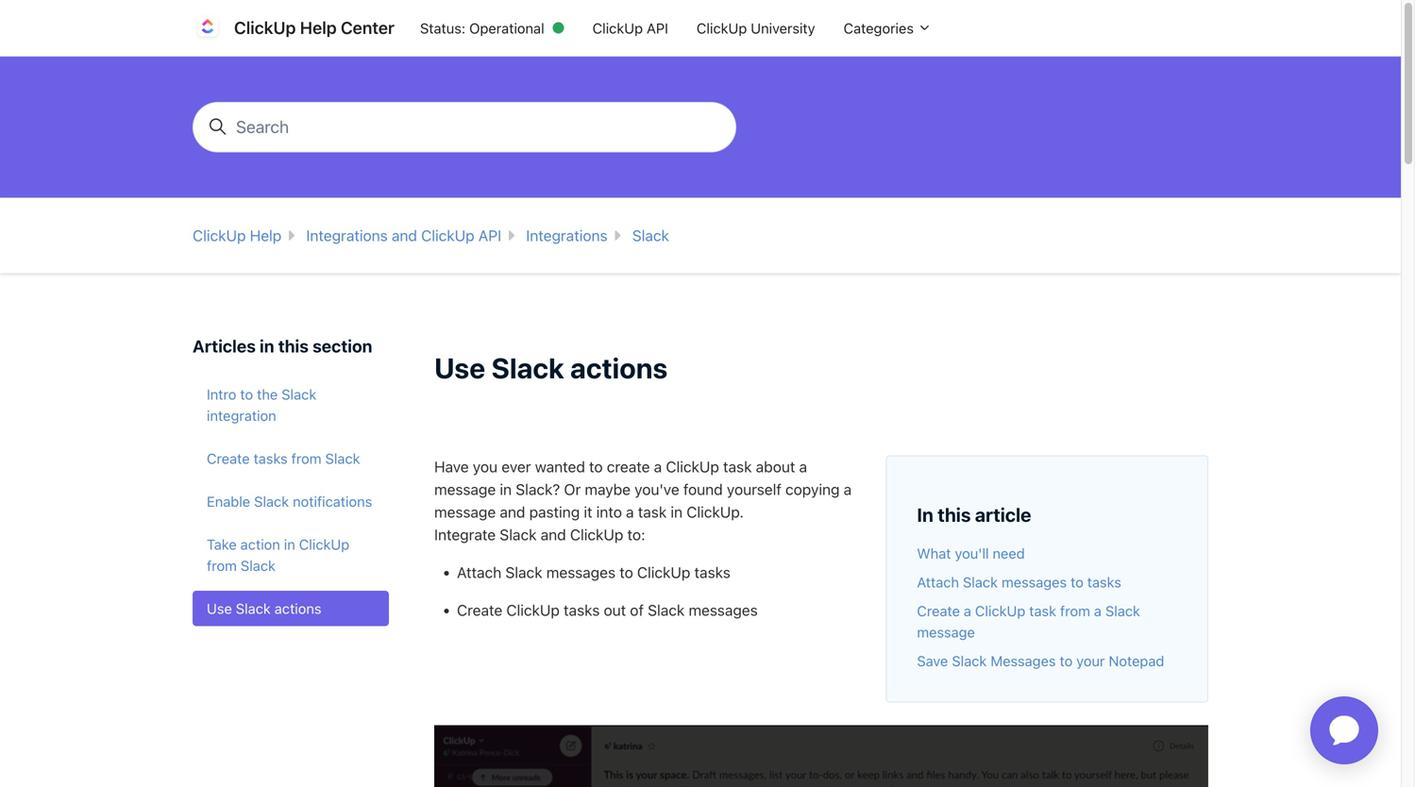 Task type: locate. For each thing, give the bounding box(es) containing it.
2 horizontal spatial create
[[917, 603, 960, 620]]

1 horizontal spatial integrations
[[526, 226, 608, 244]]

message down have
[[434, 481, 496, 499]]

tasks
[[254, 451, 288, 467], [695, 564, 731, 582], [1088, 574, 1122, 591], [564, 602, 600, 620]]

a right into at the bottom left of the page
[[626, 503, 634, 521]]

to for attach slack messages to tasks
[[1071, 574, 1084, 591]]

1 vertical spatial from
[[207, 558, 237, 574]]

you'll
[[955, 545, 989, 562]]

0 horizontal spatial create
[[207, 451, 250, 467]]

you
[[473, 458, 498, 476]]

save slack messages to your notepad link
[[917, 653, 1165, 670]]

0 horizontal spatial messages
[[547, 564, 616, 582]]

attach down integrate
[[457, 564, 502, 582]]

to inside the have you ever wanted to create a clickup task about a message in slack? or maybe you've found yourself copying a message and pasting it into a task in clickup. integrate slack and clickup to:
[[589, 458, 603, 476]]

application
[[1288, 674, 1402, 788]]

2 vertical spatial task
[[1030, 603, 1057, 620]]

to for save slack messages to your notepad
[[1060, 653, 1073, 670]]

slack inside create a clickup task from a slack message
[[1106, 603, 1141, 620]]

create
[[607, 458, 650, 476]]

clickup help center link
[[193, 13, 406, 43]]

0 vertical spatial use
[[434, 351, 486, 385]]

in inside the "take action in clickup from slack"
[[284, 536, 295, 553]]

0 horizontal spatial use slack actions
[[207, 601, 322, 617]]

use
[[434, 351, 486, 385], [207, 601, 232, 617]]

2 vertical spatial message
[[917, 624, 975, 641]]

center
[[341, 17, 395, 38]]

to up create a clickup task from a slack message 'link'
[[1071, 574, 1084, 591]]

create for create clickup tasks out of slack messages
[[457, 602, 503, 620]]

0 vertical spatial api
[[647, 20, 669, 36]]

save slack messages to your notepad
[[917, 653, 1165, 670]]

task down the attach slack messages to tasks link
[[1030, 603, 1057, 620]]

1 horizontal spatial this
[[938, 504, 971, 526]]

2 horizontal spatial from
[[1061, 603, 1091, 620]]

2 vertical spatial from
[[1061, 603, 1091, 620]]

1 horizontal spatial from
[[291, 451, 322, 467]]

0 vertical spatial task
[[723, 458, 752, 476]]

2 horizontal spatial messages
[[1002, 574, 1067, 591]]

integrations for integrations link
[[526, 226, 608, 244]]

from up your
[[1061, 603, 1091, 620]]

1 vertical spatial this
[[938, 504, 971, 526]]

have you ever wanted to create a clickup task about a message in slack? or maybe you've found yourself copying a message and pasting it into a task in clickup. integrate slack and clickup to:
[[434, 458, 852, 544]]

to up 'maybe'
[[589, 458, 603, 476]]

task down 'you've'
[[638, 503, 667, 521]]

actions
[[570, 351, 668, 385], [275, 601, 322, 617]]

1 vertical spatial help
[[250, 226, 282, 244]]

clickup
[[234, 17, 296, 38], [593, 20, 643, 36], [697, 20, 747, 36], [193, 226, 246, 244], [421, 226, 475, 244], [666, 458, 720, 476], [570, 526, 624, 544], [299, 536, 350, 553], [637, 564, 691, 582], [507, 602, 560, 620], [976, 603, 1026, 620]]

clickup.
[[687, 503, 744, 521]]

1 horizontal spatial create
[[457, 602, 503, 620]]

and
[[392, 226, 417, 244], [500, 503, 526, 521], [541, 526, 566, 544]]

0 vertical spatial message
[[434, 481, 496, 499]]

1 horizontal spatial actions
[[570, 351, 668, 385]]

message
[[434, 481, 496, 499], [434, 503, 496, 521], [917, 624, 975, 641]]

1 horizontal spatial api
[[647, 20, 669, 36]]

from inside the "take action in clickup from slack"
[[207, 558, 237, 574]]

in right action
[[284, 536, 295, 553]]

create down integrate
[[457, 602, 503, 620]]

from
[[291, 451, 322, 467], [207, 558, 237, 574], [1061, 603, 1091, 620]]

messages up create clickup tasks out of slack messages
[[547, 564, 616, 582]]

create up save
[[917, 603, 960, 620]]

0 vertical spatial from
[[291, 451, 322, 467]]

1 vertical spatial use
[[207, 601, 232, 617]]

tasks down clickup.
[[695, 564, 731, 582]]

1 horizontal spatial task
[[723, 458, 752, 476]]

message up save
[[917, 624, 975, 641]]

slack link
[[633, 226, 670, 244]]

0 horizontal spatial use
[[207, 601, 232, 617]]

create inside create a clickup task from a slack message
[[917, 603, 960, 620]]

None search field
[[185, 102, 744, 152]]

1 vertical spatial actions
[[275, 601, 322, 617]]

slack inside the have you ever wanted to create a clickup task about a message in slack? or maybe you've found yourself copying a message and pasting it into a task in clickup. integrate slack and clickup to:
[[500, 526, 537, 544]]

integrations
[[306, 226, 388, 244], [526, 226, 608, 244]]

1 horizontal spatial attach
[[917, 574, 960, 591]]

task up 'yourself'
[[723, 458, 752, 476]]

1 vertical spatial and
[[500, 503, 526, 521]]

from inside create a clickup task from a slack message
[[1061, 603, 1091, 620]]

a
[[654, 458, 662, 476], [800, 458, 808, 476], [844, 481, 852, 499], [626, 503, 634, 521], [964, 603, 972, 620], [1095, 603, 1102, 620]]

0 vertical spatial use slack actions
[[434, 351, 668, 385]]

integrate
[[434, 526, 496, 544]]

2 integrations from the left
[[526, 226, 608, 244]]

clickup help
[[193, 226, 282, 244]]

to
[[240, 386, 253, 403], [589, 458, 603, 476], [620, 564, 633, 582], [1071, 574, 1084, 591], [1060, 653, 1073, 670]]

clickup api
[[593, 20, 669, 36]]

save
[[917, 653, 949, 670]]

Search search field
[[193, 102, 737, 152]]

articles in this section
[[193, 336, 373, 356]]

have
[[434, 458, 469, 476]]

attach down what
[[917, 574, 960, 591]]

0 horizontal spatial integrations
[[306, 226, 388, 244]]

0 horizontal spatial actions
[[275, 601, 322, 617]]

integrations and clickup api
[[306, 226, 502, 244]]

this
[[278, 336, 309, 356], [938, 504, 971, 526]]

task
[[723, 458, 752, 476], [638, 503, 667, 521], [1030, 603, 1057, 620]]

slack?
[[516, 481, 560, 499]]

messages for tasks
[[1002, 574, 1067, 591]]

1 horizontal spatial messages
[[689, 602, 758, 620]]

action
[[240, 536, 280, 553]]

0 vertical spatial this
[[278, 336, 309, 356]]

use slack actions link
[[193, 591, 389, 627]]

this right in
[[938, 504, 971, 526]]

slack inside the "take action in clickup from slack"
[[241, 558, 276, 574]]

messages
[[547, 564, 616, 582], [1002, 574, 1067, 591], [689, 602, 758, 620]]

pasting
[[529, 503, 580, 521]]

1 horizontal spatial help
[[300, 17, 337, 38]]

create clickup tasks out of slack messages
[[457, 602, 762, 620]]

0 horizontal spatial help
[[250, 226, 282, 244]]

to left your
[[1060, 653, 1073, 670]]

create
[[207, 451, 250, 467], [457, 602, 503, 620], [917, 603, 960, 620]]

1 horizontal spatial use
[[434, 351, 486, 385]]

1 integrations from the left
[[306, 226, 388, 244]]

intro to the slack integration link
[[193, 377, 389, 434]]

attach slack messages to tasks
[[917, 574, 1122, 591]]

slack
[[633, 226, 670, 244], [492, 351, 564, 385], [282, 386, 317, 403], [325, 451, 360, 467], [254, 494, 289, 510], [500, 526, 537, 544], [241, 558, 276, 574], [506, 564, 543, 582], [963, 574, 998, 591], [236, 601, 271, 617], [648, 602, 685, 620], [1106, 603, 1141, 620], [952, 653, 987, 670]]

integrations link
[[526, 226, 608, 244]]

2 vertical spatial and
[[541, 526, 566, 544]]

to inside 'intro to the slack integration'
[[240, 386, 253, 403]]

message up integrate
[[434, 503, 496, 521]]

2 horizontal spatial task
[[1030, 603, 1057, 620]]

0 horizontal spatial attach
[[457, 564, 502, 582]]

use slack actions
[[434, 351, 668, 385], [207, 601, 322, 617]]

0 horizontal spatial api
[[479, 226, 502, 244]]

0 vertical spatial help
[[300, 17, 337, 38]]

help
[[300, 17, 337, 38], [250, 226, 282, 244]]

a up your
[[1095, 603, 1102, 620]]

messages down need
[[1002, 574, 1067, 591]]

messages right of
[[689, 602, 758, 620]]

from down take at the left bottom
[[207, 558, 237, 574]]

api inside 'use slack actions' "main content"
[[479, 226, 502, 244]]

operational
[[469, 20, 545, 36]]

this left section
[[278, 336, 309, 356]]

help inside 'use slack actions' "main content"
[[250, 226, 282, 244]]

0 horizontal spatial from
[[207, 558, 237, 574]]

attach slack messages to tasks link
[[917, 574, 1122, 591]]

to left the
[[240, 386, 253, 403]]

copying
[[786, 481, 840, 499]]

api
[[647, 20, 669, 36], [479, 226, 502, 244]]

1 vertical spatial api
[[479, 226, 502, 244]]

1 vertical spatial task
[[638, 503, 667, 521]]

0 horizontal spatial and
[[392, 226, 417, 244]]

to down to:
[[620, 564, 633, 582]]

from up enable slack notifications link on the left
[[291, 451, 322, 467]]

attach
[[457, 564, 502, 582], [917, 574, 960, 591]]

create up enable
[[207, 451, 250, 467]]

the
[[257, 386, 278, 403]]

help for clickup help
[[250, 226, 282, 244]]

0 vertical spatial actions
[[570, 351, 668, 385]]

in
[[260, 336, 274, 356], [500, 481, 512, 499], [671, 503, 683, 521], [284, 536, 295, 553]]



Task type: vqa. For each thing, say whether or not it's contained in the screenshot.
up
no



Task type: describe. For each thing, give the bounding box(es) containing it.
from for take action in clickup from slack
[[207, 558, 237, 574]]

your
[[1077, 653, 1105, 670]]

notepad
[[1109, 653, 1165, 670]]

attach slack messages to clickup tasks
[[457, 564, 731, 582]]

found
[[684, 481, 723, 499]]

tasks up your
[[1088, 574, 1122, 591]]

enable slack notifications link
[[193, 484, 389, 519]]

of
[[630, 602, 644, 620]]

enable slack notifications
[[207, 494, 372, 510]]

use slack actions main content
[[0, 57, 1402, 788]]

1 horizontal spatial and
[[500, 503, 526, 521]]

create a clickup task from a slack message
[[917, 603, 1141, 641]]

out
[[604, 602, 626, 620]]

need
[[993, 545, 1025, 562]]

0 horizontal spatial task
[[638, 503, 667, 521]]

status: operational
[[420, 20, 545, 36]]

intro
[[207, 386, 236, 403]]

in this article
[[917, 504, 1032, 526]]

status:
[[420, 20, 466, 36]]

a up 'you've'
[[654, 458, 662, 476]]

attach for attach slack messages to tasks
[[917, 574, 960, 591]]

take
[[207, 536, 237, 553]]

to:
[[628, 526, 646, 544]]

into
[[597, 503, 622, 521]]

article
[[976, 504, 1032, 526]]

university
[[751, 20, 816, 36]]

categories button
[[830, 10, 946, 46]]

slack inside 'intro to the slack integration'
[[282, 386, 317, 403]]

it
[[584, 503, 593, 521]]

a up copying
[[800, 458, 808, 476]]

articles
[[193, 336, 256, 356]]

attach for attach slack messages to clickup tasks
[[457, 564, 502, 582]]

0 horizontal spatial this
[[278, 336, 309, 356]]

integrations and clickup api link
[[306, 226, 502, 244]]

message inside create a clickup task from a slack message
[[917, 624, 975, 641]]

a down "what you'll need" link on the right bottom of the page
[[964, 603, 972, 620]]

messages
[[991, 653, 1056, 670]]

clickup help link
[[193, 226, 282, 244]]

1 vertical spatial message
[[434, 503, 496, 521]]

tasks left out
[[564, 602, 600, 620]]

messages for clickup
[[547, 564, 616, 582]]

2 horizontal spatial and
[[541, 526, 566, 544]]

gif showing someone attach a slack message to a clickup task. image
[[434, 726, 1209, 788]]

create for create a clickup task from a slack message
[[917, 603, 960, 620]]

about
[[756, 458, 796, 476]]

create for create tasks from slack
[[207, 451, 250, 467]]

integrations for integrations and clickup api
[[306, 226, 388, 244]]

task inside create a clickup task from a slack message
[[1030, 603, 1057, 620]]

in right articles
[[260, 336, 274, 356]]

none search field inside 'use slack actions' "main content"
[[185, 102, 744, 152]]

clickup help center
[[234, 17, 395, 38]]

clickup help help center home page image
[[193, 13, 223, 43]]

clickup university
[[697, 20, 816, 36]]

from for create a clickup task from a slack message
[[1061, 603, 1091, 620]]

clickup university link
[[683, 10, 830, 46]]

in
[[917, 504, 934, 526]]

section
[[313, 336, 373, 356]]

1 horizontal spatial use slack actions
[[434, 351, 668, 385]]

help for clickup help center
[[300, 17, 337, 38]]

or
[[564, 481, 581, 499]]

you've
[[635, 481, 680, 499]]

integration
[[207, 408, 276, 424]]

create a clickup task from a slack message link
[[917, 603, 1141, 641]]

create tasks from slack
[[207, 451, 360, 467]]

yourself
[[727, 481, 782, 499]]

create tasks from slack link
[[193, 441, 389, 477]]

clickup inside the "take action in clickup from slack"
[[299, 536, 350, 553]]

a right copying
[[844, 481, 852, 499]]

ever
[[502, 458, 531, 476]]

maybe
[[585, 481, 631, 499]]

what you'll need link
[[917, 545, 1025, 562]]

take action in clickup from slack
[[207, 536, 350, 574]]

in down 'you've'
[[671, 503, 683, 521]]

enable
[[207, 494, 250, 510]]

in down ever
[[500, 481, 512, 499]]

0 vertical spatial and
[[392, 226, 417, 244]]

clickup inside create a clickup task from a slack message
[[976, 603, 1026, 620]]

what you'll need
[[917, 545, 1025, 562]]

intro to the slack integration
[[207, 386, 317, 424]]

tasks up enable slack notifications
[[254, 451, 288, 467]]

clickup api link
[[579, 10, 683, 46]]

what
[[917, 545, 951, 562]]

1 vertical spatial use slack actions
[[207, 601, 322, 617]]

to for attach slack messages to clickup tasks
[[620, 564, 633, 582]]

notifications
[[293, 494, 372, 510]]

take action in clickup from slack link
[[193, 527, 389, 584]]

categories
[[844, 20, 918, 36]]

wanted
[[535, 458, 585, 476]]



